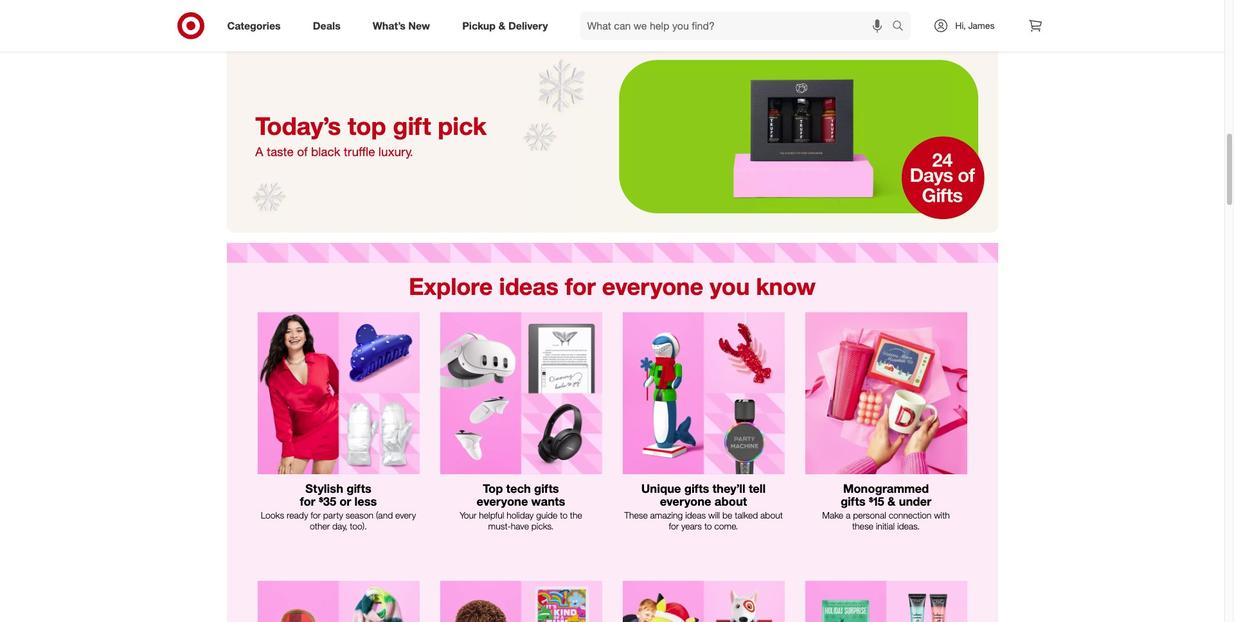 Task type: locate. For each thing, give the bounding box(es) containing it.
0 horizontal spatial about
[[715, 494, 747, 509]]

ideas
[[499, 272, 559, 301], [685, 510, 706, 521]]

everyone inside unique gifts they'll tell everyone about
[[660, 494, 711, 509]]

season
[[346, 510, 374, 521]]

gifts inside monogrammed gifts $15 & under
[[841, 494, 866, 509]]

0 vertical spatial 24 days of gifts image
[[227, 0, 998, 32]]

for
[[565, 272, 596, 301], [300, 494, 316, 509], [311, 510, 321, 521], [669, 521, 679, 532]]

what's new link
[[362, 12, 446, 40]]

today's top gift pick a taste of black truffle luxury.
[[255, 111, 487, 159]]

& right $15
[[888, 494, 896, 509]]

about
[[715, 494, 747, 509], [761, 510, 783, 521]]

1 vertical spatial about
[[761, 510, 783, 521]]

top
[[483, 481, 503, 496]]

looks
[[261, 510, 284, 521]]

have
[[511, 521, 529, 532]]

0 vertical spatial ideas
[[499, 272, 559, 301]]

pickup & delivery link
[[451, 12, 564, 40]]

of
[[297, 144, 308, 159]]

to
[[560, 510, 568, 521], [705, 521, 712, 532]]

& inside monogrammed gifts $15 & under
[[888, 494, 896, 509]]

for inside stylish gifts for $35 or less
[[300, 494, 316, 509]]

ideas inside these amazing ideas will be talked about for years to come.
[[685, 510, 706, 521]]

1 vertical spatial ideas
[[685, 510, 706, 521]]

0 horizontal spatial to
[[560, 510, 568, 521]]

search
[[887, 20, 918, 33]]

1 vertical spatial 24 days of gifts image
[[227, 40, 998, 233]]

a
[[255, 144, 263, 159]]

unique
[[641, 481, 681, 496]]

everyone inside top tech gifts everyone wants
[[477, 494, 528, 509]]

about inside unique gifts they'll tell everyone about
[[715, 494, 747, 509]]

top
[[348, 111, 386, 141]]

gifts left they'll
[[685, 481, 709, 496]]

about right talked
[[761, 510, 783, 521]]

monogrammed
[[843, 481, 929, 496]]

make a personal connection with these initial ideas.
[[822, 510, 950, 532]]

too).
[[350, 521, 367, 532]]

your helpful holiday guide to the must-have picks.
[[460, 510, 582, 532]]

today's
[[255, 111, 341, 141]]

your
[[460, 510, 477, 521]]

1 horizontal spatial to
[[705, 521, 712, 532]]

amazing
[[650, 510, 683, 521]]

$15
[[869, 494, 884, 509]]

will
[[708, 510, 720, 521]]

categories
[[227, 19, 281, 32]]

gifts for stylish gifts for $35 or less
[[347, 481, 372, 496]]

ideas.
[[897, 521, 920, 532]]

gifts inside unique gifts they'll tell everyone about
[[685, 481, 709, 496]]

helpful
[[479, 510, 504, 521]]

about up be
[[715, 494, 747, 509]]

for inside looks ready for party season (and every other day, too).
[[311, 510, 321, 521]]

or
[[340, 494, 351, 509]]

0 vertical spatial about
[[715, 494, 747, 509]]

top tech gifts everyone wants
[[477, 481, 565, 509]]

gifts up a
[[841, 494, 866, 509]]

&
[[499, 19, 506, 32], [888, 494, 896, 509]]

categories link
[[216, 12, 297, 40]]

what's new
[[373, 19, 430, 32]]

everyone
[[602, 272, 704, 301], [477, 494, 528, 509], [660, 494, 711, 509]]

gifts up season
[[347, 481, 372, 496]]

gifts
[[347, 481, 372, 496], [534, 481, 559, 496], [685, 481, 709, 496], [841, 494, 866, 509]]

0 horizontal spatial ideas
[[499, 272, 559, 301]]

everyone for you
[[602, 272, 704, 301]]

to inside these amazing ideas will be talked about for years to come.
[[705, 521, 712, 532]]

they'll
[[713, 481, 746, 496]]

(and
[[376, 510, 393, 521]]

gift
[[393, 111, 431, 141]]

gifts up guide
[[534, 481, 559, 496]]

explore ideas for everyone you know
[[409, 272, 816, 301]]

1 24 days of gifts image from the top
[[227, 0, 998, 32]]

to right years
[[705, 521, 712, 532]]

everyone for wants
[[477, 494, 528, 509]]

know
[[756, 272, 816, 301]]

1 horizontal spatial about
[[761, 510, 783, 521]]

pickup
[[462, 19, 496, 32]]

to left the the on the left bottom of the page
[[560, 510, 568, 521]]

new
[[408, 19, 430, 32]]

& right pickup
[[499, 19, 506, 32]]

about inside these amazing ideas will be talked about for years to come.
[[761, 510, 783, 521]]

party
[[323, 510, 343, 521]]

under
[[899, 494, 932, 509]]

gifts inside top tech gifts everyone wants
[[534, 481, 559, 496]]

initial
[[876, 521, 895, 532]]

gifts for unique gifts they'll tell everyone about
[[685, 481, 709, 496]]

connection
[[889, 510, 932, 521]]

other
[[310, 521, 330, 532]]

1 vertical spatial &
[[888, 494, 896, 509]]

these
[[852, 521, 874, 532]]

for for $35
[[300, 494, 316, 509]]

looks ready for party season (and every other day, too).
[[261, 510, 416, 532]]

with
[[934, 510, 950, 521]]

0 horizontal spatial &
[[499, 19, 506, 32]]

1 horizontal spatial ideas
[[685, 510, 706, 521]]

for inside these amazing ideas will be talked about for years to come.
[[669, 521, 679, 532]]

hi,
[[956, 20, 966, 31]]

a
[[846, 510, 851, 521]]

gifts inside stylish gifts for $35 or less
[[347, 481, 372, 496]]

24 days of gifts image
[[227, 0, 998, 32], [227, 40, 998, 233]]

make
[[822, 510, 844, 521]]

1 horizontal spatial &
[[888, 494, 896, 509]]

tech
[[506, 481, 531, 496]]

talked
[[735, 510, 758, 521]]



Task type: describe. For each thing, give the bounding box(es) containing it.
years
[[682, 521, 702, 532]]

explore
[[409, 272, 493, 301]]

james
[[968, 20, 995, 31]]

What can we help you find? suggestions appear below search field
[[580, 12, 896, 40]]

unique gifts they'll tell everyone about
[[641, 481, 766, 509]]

pick
[[438, 111, 487, 141]]

luxury.
[[379, 144, 413, 159]]

to inside your helpful holiday guide to the must-have picks.
[[560, 510, 568, 521]]

guide
[[536, 510, 558, 521]]

you
[[710, 272, 750, 301]]

these
[[624, 510, 648, 521]]

every
[[395, 510, 416, 521]]

search button
[[887, 12, 918, 42]]

be
[[723, 510, 733, 521]]

2 24 days of gifts image from the top
[[227, 40, 998, 233]]

wants
[[531, 494, 565, 509]]

ready
[[287, 510, 308, 521]]

tell
[[749, 481, 766, 496]]

deals link
[[302, 12, 357, 40]]

for for everyone
[[565, 272, 596, 301]]

picks.
[[532, 521, 554, 532]]

personal
[[853, 510, 886, 521]]

black
[[311, 144, 340, 159]]

come.
[[715, 521, 738, 532]]

taste
[[267, 144, 294, 159]]

what's
[[373, 19, 406, 32]]

truffle
[[344, 144, 375, 159]]

these amazing ideas will be talked about for years to come.
[[624, 510, 783, 532]]

for for party
[[311, 510, 321, 521]]

stylish gifts for $35 or less
[[300, 481, 377, 509]]

0 vertical spatial &
[[499, 19, 506, 32]]

holiday
[[507, 510, 534, 521]]

gifts for monogrammed gifts $15 & under
[[841, 494, 866, 509]]

deals
[[313, 19, 341, 32]]

stylish
[[305, 481, 343, 496]]

delivery
[[508, 19, 548, 32]]

less
[[355, 494, 377, 509]]

day,
[[332, 521, 347, 532]]

$35
[[319, 494, 336, 509]]

the
[[570, 510, 582, 521]]

pickup & delivery
[[462, 19, 548, 32]]

hi, james
[[956, 20, 995, 31]]

must-
[[488, 521, 511, 532]]

monogrammed gifts $15 & under
[[841, 481, 932, 509]]



Task type: vqa. For each thing, say whether or not it's contained in the screenshot.
the bottom "ideas"
yes



